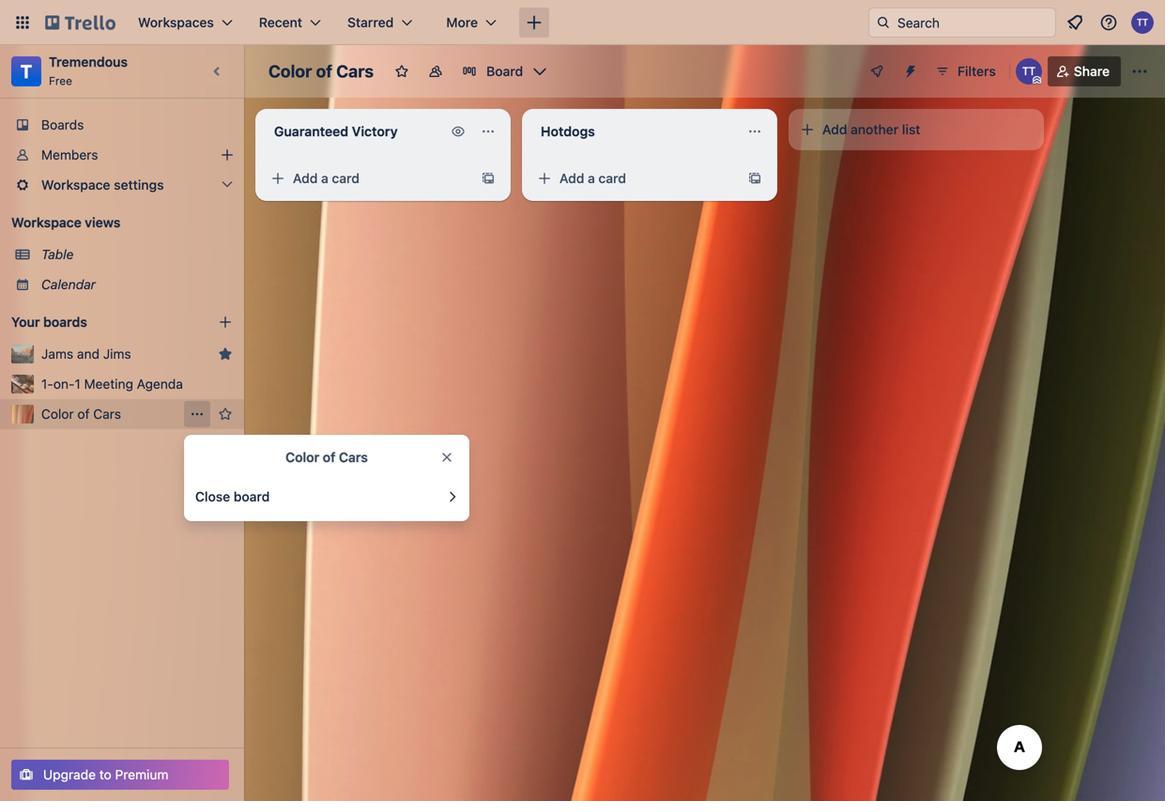 Task type: locate. For each thing, give the bounding box(es) containing it.
tremendous link
[[49, 54, 128, 70]]

workspace inside popup button
[[41, 177, 110, 193]]

close popover image
[[440, 450, 455, 465]]

add down guaranteed
[[293, 170, 318, 186]]

2 card from the left
[[599, 170, 626, 186]]

0 horizontal spatial card
[[332, 170, 360, 186]]

boards link
[[0, 110, 244, 140]]

1 horizontal spatial create from template… image
[[748, 171, 763, 186]]

add a card button
[[263, 163, 470, 193], [530, 163, 736, 193]]

cars
[[336, 61, 374, 81], [93, 406, 121, 422], [339, 449, 368, 465]]

add another list
[[823, 122, 921, 137]]

hotdogs
[[541, 124, 595, 139]]

star icon image
[[218, 407, 233, 422]]

power ups image
[[870, 64, 885, 79]]

terry turtle (terryturtle) image
[[1132, 11, 1154, 34]]

1 horizontal spatial add
[[560, 170, 585, 186]]

add down hotdogs
[[560, 170, 585, 186]]

color of cars inside board name text field
[[269, 61, 374, 81]]

0 horizontal spatial create from template… image
[[481, 171, 496, 186]]

list
[[902, 122, 921, 137]]

add a card button for guaranteed victory
[[263, 163, 470, 193]]

jams and jims link
[[41, 345, 210, 363]]

1 vertical spatial cars
[[93, 406, 121, 422]]

1 horizontal spatial add a card
[[560, 170, 626, 186]]

0 vertical spatial color
[[269, 61, 312, 81]]

tremendous
[[49, 54, 128, 70]]

upgrade
[[43, 767, 96, 782]]

starred icon image
[[218, 347, 233, 362]]

upgrade to premium
[[43, 767, 169, 782]]

add inside button
[[823, 122, 848, 137]]

1 vertical spatial color of cars
[[41, 406, 121, 422]]

a down guaranteed victory
[[321, 170, 329, 186]]

1 card from the left
[[332, 170, 360, 186]]

1 add a card from the left
[[293, 170, 360, 186]]

members
[[41, 147, 98, 162]]

this member is an admin of this board. image
[[1033, 76, 1041, 85]]

a for hotdogs
[[588, 170, 595, 186]]

create from template… image for hotdogs
[[748, 171, 763, 186]]

card
[[332, 170, 360, 186], [599, 170, 626, 186]]

recent button
[[248, 8, 332, 38]]

0 horizontal spatial add
[[293, 170, 318, 186]]

color inside "link"
[[41, 406, 74, 422]]

add a card button for hotdogs
[[530, 163, 736, 193]]

0 horizontal spatial add a card button
[[263, 163, 470, 193]]

meeting
[[84, 376, 133, 392]]

2 horizontal spatial add
[[823, 122, 848, 137]]

workspace for workspace views
[[11, 215, 81, 230]]

0 vertical spatial color of cars
[[269, 61, 374, 81]]

color down 'on-' at the top left of page
[[41, 406, 74, 422]]

1 horizontal spatial card
[[599, 170, 626, 186]]

of inside "link"
[[77, 406, 90, 422]]

workspace down members
[[41, 177, 110, 193]]

workspaces
[[138, 15, 214, 30]]

jams
[[41, 346, 73, 362]]

2 vertical spatial color
[[286, 449, 320, 465]]

color down recent popup button on the top
[[269, 61, 312, 81]]

victory
[[352, 124, 398, 139]]

0 horizontal spatial a
[[321, 170, 329, 186]]

automation image
[[896, 56, 922, 83]]

card down guaranteed victory text box
[[332, 170, 360, 186]]

2 create from template… image from the left
[[748, 171, 763, 186]]

1-
[[41, 376, 53, 392]]

2 add a card button from the left
[[530, 163, 736, 193]]

table link
[[41, 245, 233, 264]]

create from template… image for guaranteed victory
[[481, 171, 496, 186]]

add a card down guaranteed victory
[[293, 170, 360, 186]]

1 add a card button from the left
[[263, 163, 470, 193]]

a for guaranteed victory
[[321, 170, 329, 186]]

2 add a card from the left
[[560, 170, 626, 186]]

1 horizontal spatial add a card button
[[530, 163, 736, 193]]

guaranteed
[[274, 124, 349, 139]]

add a card button down hotdogs text box
[[530, 163, 736, 193]]

close board
[[195, 489, 270, 504]]

1 vertical spatial of
[[77, 406, 90, 422]]

add for hotdogs
[[560, 170, 585, 186]]

of down 1
[[77, 406, 90, 422]]

color of cars up the close board button
[[286, 449, 368, 465]]

more
[[446, 15, 478, 30]]

0 vertical spatial of
[[316, 61, 333, 81]]

another
[[851, 122, 899, 137]]

your boards with 3 items element
[[11, 311, 190, 333]]

color
[[269, 61, 312, 81], [41, 406, 74, 422], [286, 449, 320, 465]]

of inside board name text field
[[316, 61, 333, 81]]

cars left the star or unstar board icon
[[336, 61, 374, 81]]

on-
[[53, 376, 75, 392]]

add a card for hotdogs
[[560, 170, 626, 186]]

a down hotdogs
[[588, 170, 595, 186]]

terry turtle (terryturtle) image
[[1016, 58, 1042, 85]]

color of cars down recent popup button on the top
[[269, 61, 374, 81]]

workspace
[[41, 177, 110, 193], [11, 215, 81, 230]]

color of cars
[[269, 61, 374, 81], [41, 406, 121, 422], [286, 449, 368, 465]]

your boards
[[11, 314, 87, 330]]

a
[[321, 170, 329, 186], [588, 170, 595, 186]]

add
[[823, 122, 848, 137], [293, 170, 318, 186], [560, 170, 585, 186]]

add a card down hotdogs
[[560, 170, 626, 186]]

color of cars down 1
[[41, 406, 121, 422]]

guaranteed victory
[[274, 124, 398, 139]]

workspace settings button
[[0, 170, 244, 200]]

starred
[[348, 15, 394, 30]]

tremendous free
[[49, 54, 128, 87]]

create from template… image
[[481, 171, 496, 186], [748, 171, 763, 186]]

cars inside color of cars "link"
[[93, 406, 121, 422]]

add a card button down victory
[[263, 163, 470, 193]]

1 vertical spatial color
[[41, 406, 74, 422]]

0 vertical spatial cars
[[336, 61, 374, 81]]

1 horizontal spatial a
[[588, 170, 595, 186]]

Hotdogs text field
[[530, 116, 736, 147]]

add left another on the right
[[823, 122, 848, 137]]

calendar link
[[41, 275, 233, 294]]

board button
[[455, 56, 555, 86]]

of up the close board button
[[323, 449, 336, 465]]

color of cars link
[[41, 405, 180, 424]]

cars up the close board button
[[339, 449, 368, 465]]

1 create from template… image from the left
[[481, 171, 496, 186]]

2 vertical spatial color of cars
[[286, 449, 368, 465]]

card down hotdogs text box
[[599, 170, 626, 186]]

of down recent popup button on the top
[[316, 61, 333, 81]]

jims
[[103, 346, 131, 362]]

add a card
[[293, 170, 360, 186], [560, 170, 626, 186]]

of
[[316, 61, 333, 81], [77, 406, 90, 422], [323, 449, 336, 465]]

close board button
[[184, 480, 470, 514]]

1 vertical spatial workspace
[[11, 215, 81, 230]]

2 a from the left
[[588, 170, 595, 186]]

free
[[49, 74, 72, 87]]

2 vertical spatial cars
[[339, 449, 368, 465]]

0 notifications image
[[1064, 11, 1087, 34]]

0 horizontal spatial add a card
[[293, 170, 360, 186]]

menu
[[180, 401, 210, 427]]

0 vertical spatial workspace
[[41, 177, 110, 193]]

calendar
[[41, 277, 96, 292]]

1 a from the left
[[321, 170, 329, 186]]

color up the close board button
[[286, 449, 320, 465]]

workspace up the "table"
[[11, 215, 81, 230]]

members link
[[0, 140, 244, 170]]

cars down 'meeting'
[[93, 406, 121, 422]]



Task type: vqa. For each thing, say whether or not it's contained in the screenshot.
the card
yes



Task type: describe. For each thing, give the bounding box(es) containing it.
add for guaranteed victory
[[293, 170, 318, 186]]

Board name text field
[[259, 56, 383, 86]]

color of cars inside "link"
[[41, 406, 121, 422]]

add a card for guaranteed victory
[[293, 170, 360, 186]]

boards
[[41, 117, 84, 132]]

share button
[[1048, 56, 1121, 86]]

card for hotdogs
[[599, 170, 626, 186]]

filters
[[958, 63, 996, 79]]

to
[[99, 767, 112, 782]]

more button
[[435, 8, 508, 38]]

boards
[[43, 314, 87, 330]]

1-on-1 meeting agenda
[[41, 376, 183, 392]]

workspaces button
[[127, 8, 244, 38]]

primary element
[[0, 0, 1166, 45]]

star or unstar board image
[[395, 64, 410, 79]]

workspace settings
[[41, 177, 164, 193]]

table
[[41, 247, 74, 262]]

starred button
[[336, 8, 424, 38]]

filters button
[[930, 56, 1002, 86]]

2 vertical spatial of
[[323, 449, 336, 465]]

share
[[1074, 63, 1110, 79]]

open information menu image
[[1100, 13, 1119, 32]]

workspace views
[[11, 215, 121, 230]]

cars inside board name text field
[[336, 61, 374, 81]]

search image
[[876, 15, 891, 30]]

workspace navigation collapse icon image
[[205, 58, 231, 85]]

agenda
[[137, 376, 183, 392]]

upgrade to premium link
[[11, 760, 229, 790]]

workspace for workspace settings
[[41, 177, 110, 193]]

card for guaranteed victory
[[332, 170, 360, 186]]

your
[[11, 314, 40, 330]]

board actions menu image
[[190, 407, 205, 422]]

views
[[85, 215, 121, 230]]

board
[[487, 63, 523, 79]]

and
[[77, 346, 100, 362]]

workspace visible image
[[428, 64, 443, 79]]

board
[[234, 489, 270, 504]]

color inside board name text field
[[269, 61, 312, 81]]

t link
[[11, 56, 41, 86]]

back to home image
[[45, 8, 116, 38]]

add board image
[[218, 315, 233, 330]]

1-on-1 meeting agenda link
[[41, 375, 233, 394]]

create board or workspace image
[[525, 13, 544, 32]]

recent
[[259, 15, 302, 30]]

Search field
[[891, 8, 1056, 37]]

t
[[20, 60, 32, 82]]

show menu image
[[1131, 62, 1150, 81]]

premium
[[115, 767, 169, 782]]

add another list button
[[789, 109, 1044, 150]]

close
[[195, 489, 230, 504]]

1
[[75, 376, 81, 392]]

Guaranteed Victory text field
[[263, 116, 443, 147]]

jams and jims
[[41, 346, 131, 362]]

settings
[[114, 177, 164, 193]]



